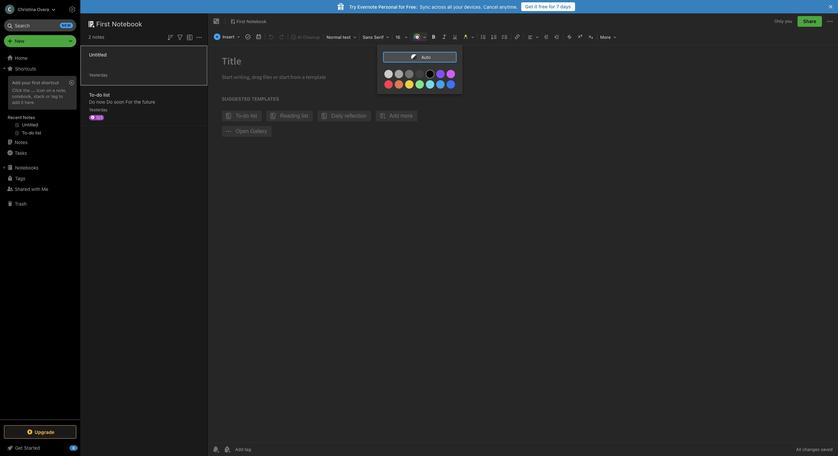 Task type: describe. For each thing, give the bounding box(es) containing it.
Account field
[[0, 3, 56, 16]]

0 horizontal spatial first
[[96, 20, 110, 28]]

0/3
[[96, 115, 103, 120]]

more
[[601, 34, 611, 40]]

superscript image
[[576, 32, 585, 42]]

tree containing home
[[0, 53, 80, 420]]

shared with me
[[15, 186, 48, 192]]

notes link
[[0, 137, 80, 148]]

italic image
[[440, 32, 449, 42]]

note window element
[[208, 13, 839, 457]]

new
[[62, 23, 71, 27]]

icon
[[37, 88, 45, 93]]

notebook,
[[12, 94, 32, 99]]

started
[[24, 446, 40, 451]]

Sort options field
[[166, 33, 174, 41]]

add tag image
[[223, 446, 231, 454]]

add
[[12, 100, 20, 105]]

first inside first notebook button
[[237, 19, 246, 24]]

2 notes
[[88, 34, 104, 40]]

devices.
[[464, 4, 482, 10]]

notebook inside first notebook button
[[247, 19, 267, 24]]

first
[[32, 80, 40, 85]]

list
[[103, 92, 110, 98]]

Insert field
[[212, 32, 242, 42]]

a
[[53, 88, 55, 93]]

View options field
[[184, 33, 194, 41]]

normal
[[327, 34, 342, 40]]

0 horizontal spatial the
[[23, 88, 30, 93]]

new button
[[4, 35, 76, 47]]

christina
[[18, 7, 36, 12]]

get for get started
[[15, 446, 23, 451]]

Heading level field
[[324, 32, 359, 42]]

get it free for 7 days button
[[521, 2, 575, 11]]

insert link image
[[513, 32, 522, 42]]

home link
[[0, 53, 80, 63]]

insert
[[223, 34, 235, 40]]

0 vertical spatial more actions field
[[827, 16, 835, 27]]

Search text field
[[9, 19, 72, 31]]

group inside tree
[[0, 74, 80, 140]]

checklist image
[[500, 32, 510, 42]]

tags
[[15, 176, 25, 181]]

new search field
[[9, 19, 73, 31]]

add filters image
[[176, 33, 184, 41]]

Add filters field
[[176, 33, 184, 41]]

all
[[447, 4, 452, 10]]

more actions image
[[827, 17, 835, 25]]

Font color field
[[412, 32, 428, 42]]

new
[[15, 38, 24, 44]]

only you
[[775, 18, 793, 24]]

you
[[785, 18, 793, 24]]

recent notes
[[8, 115, 35, 120]]

indent image
[[542, 32, 551, 42]]

notebooks link
[[0, 162, 80, 173]]

tasks button
[[0, 148, 80, 158]]

normal text
[[327, 34, 351, 40]]

7
[[557, 4, 559, 9]]

me
[[42, 186, 48, 192]]

future
[[142, 99, 155, 105]]

do
[[97, 92, 102, 98]]

try evernote personal for free: sync across all your devices. cancel anytime.
[[349, 4, 518, 10]]

shared with me link
[[0, 184, 80, 194]]

to-
[[89, 92, 97, 98]]

sans serif
[[363, 34, 384, 40]]

christina overa
[[18, 7, 49, 12]]

shortcuts button
[[0, 63, 80, 74]]

get started
[[15, 446, 40, 451]]

auto
[[422, 55, 431, 60]]

subscript image
[[586, 32, 596, 42]]

tag
[[51, 94, 58, 99]]

...
[[31, 88, 35, 93]]

to
[[59, 94, 63, 99]]

Font size field
[[393, 32, 410, 42]]

trash link
[[0, 199, 80, 209]]

more actions image
[[195, 33, 203, 41]]

text
[[343, 34, 351, 40]]

1 vertical spatial notes
[[15, 139, 28, 145]]

anytime.
[[500, 4, 518, 10]]

free:
[[406, 4, 418, 10]]

saved
[[821, 447, 833, 453]]

days
[[561, 4, 571, 9]]

shortcuts
[[15, 66, 36, 71]]

soon
[[114, 99, 124, 105]]

shared
[[15, 186, 30, 192]]

recent
[[8, 115, 22, 120]]

1 do from the left
[[89, 99, 95, 105]]

get it free for 7 days
[[525, 4, 571, 9]]



Task type: vqa. For each thing, say whether or not it's contained in the screenshot.
with in the top of the page
yes



Task type: locate. For each thing, give the bounding box(es) containing it.
0 horizontal spatial it
[[21, 100, 24, 105]]

your
[[454, 4, 463, 10], [21, 80, 31, 85]]

untitled
[[89, 52, 107, 57]]

overa
[[37, 7, 49, 12]]

0 vertical spatial yesterday
[[89, 72, 108, 77]]

0 horizontal spatial more actions field
[[195, 33, 203, 41]]

more actions field right view options field
[[195, 33, 203, 41]]

icon on a note, notebook, stack or tag to add it here.
[[12, 88, 66, 105]]

1 horizontal spatial get
[[525, 4, 533, 9]]

6
[[72, 446, 75, 451]]

1 horizontal spatial do
[[107, 99, 113, 105]]

Help and Learning task checklist field
[[0, 443, 80, 454]]

personal
[[379, 4, 398, 10]]

click the ...
[[12, 88, 35, 93]]

now
[[96, 99, 105, 105]]

tasks
[[15, 150, 27, 156]]

1 for from the left
[[549, 4, 556, 9]]

notebooks
[[15, 165, 39, 171]]

1 yesterday from the top
[[89, 72, 108, 77]]

0 vertical spatial it
[[535, 4, 538, 9]]

do
[[89, 99, 95, 105], [107, 99, 113, 105]]

try
[[349, 4, 356, 10]]

share button
[[798, 16, 823, 27]]

serif
[[374, 34, 384, 40]]

sync
[[420, 4, 431, 10]]

get for get it free for 7 days
[[525, 4, 533, 9]]

outdent image
[[553, 32, 562, 42]]

do down to-
[[89, 99, 95, 105]]

Alignment field
[[525, 32, 541, 42]]

share
[[804, 18, 817, 24]]

tree
[[0, 53, 80, 420]]

notes
[[23, 115, 35, 120], [15, 139, 28, 145]]

0 vertical spatial the
[[23, 88, 30, 93]]

it inside icon on a note, notebook, stack or tag to add it here.
[[21, 100, 24, 105]]

stack
[[34, 94, 45, 99]]

More field
[[598, 32, 619, 42]]

get
[[525, 4, 533, 9], [15, 446, 23, 451]]

it
[[535, 4, 538, 9], [21, 100, 24, 105]]

0 horizontal spatial do
[[89, 99, 95, 105]]

it inside "get it free for 7 days" button
[[535, 4, 538, 9]]

Highlight field
[[461, 32, 477, 42]]

first notebook inside button
[[237, 19, 267, 24]]

0 horizontal spatial first notebook
[[96, 20, 142, 28]]

Font family field
[[361, 32, 392, 42]]

expand notebooks image
[[2, 165, 7, 170]]

1 vertical spatial yesterday
[[89, 107, 108, 112]]

on
[[46, 88, 51, 93]]

group containing add your first shortcut
[[0, 74, 80, 140]]

get inside 'help and learning task checklist' "field"
[[15, 446, 23, 451]]

with
[[31, 186, 40, 192]]

for left 7
[[549, 4, 556, 9]]

1 horizontal spatial it
[[535, 4, 538, 9]]

auto button
[[383, 52, 457, 63]]

1 horizontal spatial the
[[134, 99, 141, 105]]

for left free:
[[399, 4, 405, 10]]

the left ...
[[23, 88, 30, 93]]

the right for at the left top of page
[[134, 99, 141, 105]]

note,
[[56, 88, 66, 93]]

2 do from the left
[[107, 99, 113, 105]]

1 vertical spatial the
[[134, 99, 141, 105]]

0 horizontal spatial get
[[15, 446, 23, 451]]

bold image
[[429, 32, 439, 42]]

16
[[396, 34, 401, 40]]

add your first shortcut
[[12, 80, 59, 85]]

1 vertical spatial it
[[21, 100, 24, 105]]

notes up the tasks
[[15, 139, 28, 145]]

the
[[23, 88, 30, 93], [134, 99, 141, 105]]

for inside button
[[549, 4, 556, 9]]

underline image
[[451, 32, 460, 42]]

all
[[797, 447, 802, 453]]

yesterday
[[89, 72, 108, 77], [89, 107, 108, 112]]

1 horizontal spatial first notebook
[[237, 19, 267, 24]]

changes
[[803, 447, 820, 453]]

1 horizontal spatial more actions field
[[827, 16, 835, 27]]

0 vertical spatial your
[[454, 4, 463, 10]]

0 vertical spatial get
[[525, 4, 533, 9]]

first up notes
[[96, 20, 110, 28]]

0 vertical spatial notes
[[23, 115, 35, 120]]

1 horizontal spatial your
[[454, 4, 463, 10]]

expand note image
[[213, 17, 221, 25]]

0 horizontal spatial notebook
[[112, 20, 142, 28]]

settings image
[[68, 5, 76, 13]]

Add tag field
[[235, 447, 285, 453]]

trash
[[15, 201, 27, 207]]

home
[[15, 55, 28, 61]]

it down 'notebook,'
[[21, 100, 24, 105]]

more actions field right share button
[[827, 16, 835, 27]]

0 horizontal spatial your
[[21, 80, 31, 85]]

calendar event image
[[254, 32, 263, 42]]

get left started on the bottom of page
[[15, 446, 23, 451]]

or
[[46, 94, 50, 99]]

notebook
[[247, 19, 267, 24], [112, 20, 142, 28]]

2 for from the left
[[399, 4, 405, 10]]

all changes saved
[[797, 447, 833, 453]]

tags button
[[0, 173, 80, 184]]

add a reminder image
[[212, 446, 220, 454]]

yesterday up 0/3 on the top
[[89, 107, 108, 112]]

evernote
[[358, 4, 377, 10]]

sans
[[363, 34, 373, 40]]

2 yesterday from the top
[[89, 107, 108, 112]]

1 vertical spatial more actions field
[[195, 33, 203, 41]]

first notebook
[[237, 19, 267, 24], [96, 20, 142, 28]]

first up task image
[[237, 19, 246, 24]]

upgrade
[[35, 430, 54, 435]]

it left "free"
[[535, 4, 538, 9]]

the inside to-do list do now do soon for the future
[[134, 99, 141, 105]]

1 horizontal spatial first
[[237, 19, 246, 24]]

your inside group
[[21, 80, 31, 85]]

to-do list do now do soon for the future
[[89, 92, 155, 105]]

shortcut
[[41, 80, 59, 85]]

here.
[[25, 100, 35, 105]]

1 horizontal spatial notebook
[[247, 19, 267, 24]]

get inside "get it free for 7 days" button
[[525, 4, 533, 9]]

click
[[12, 88, 22, 93]]

get left "free"
[[525, 4, 533, 9]]

strikethrough image
[[565, 32, 574, 42]]

yesterday up the "do"
[[89, 72, 108, 77]]

across
[[432, 4, 446, 10]]

upgrade button
[[4, 426, 76, 439]]

numbered list image
[[490, 32, 499, 42]]

only
[[775, 18, 784, 24]]

1 vertical spatial get
[[15, 446, 23, 451]]

for for 7
[[549, 4, 556, 9]]

cancel
[[484, 4, 498, 10]]

notes
[[92, 34, 104, 40]]

More actions field
[[827, 16, 835, 27], [195, 33, 203, 41]]

Note Editor text field
[[208, 46, 839, 443]]

0 horizontal spatial for
[[399, 4, 405, 10]]

notes right recent
[[23, 115, 35, 120]]

your up click the ...
[[21, 80, 31, 85]]

group
[[0, 74, 80, 140]]

free
[[539, 4, 548, 9]]

do down list
[[107, 99, 113, 105]]

add
[[12, 80, 20, 85]]

for for free:
[[399, 4, 405, 10]]

2
[[88, 34, 91, 40]]

first notebook up task image
[[237, 19, 267, 24]]

first
[[237, 19, 246, 24], [96, 20, 110, 28]]

bulleted list image
[[479, 32, 488, 42]]

first notebook button
[[228, 17, 269, 26]]

1 vertical spatial your
[[21, 80, 31, 85]]

click to collapse image
[[78, 444, 83, 452]]

your right all
[[454, 4, 463, 10]]

task image
[[243, 32, 253, 42]]

1 horizontal spatial for
[[549, 4, 556, 9]]

for
[[549, 4, 556, 9], [399, 4, 405, 10]]

for
[[126, 99, 133, 105]]

first notebook up notes
[[96, 20, 142, 28]]



